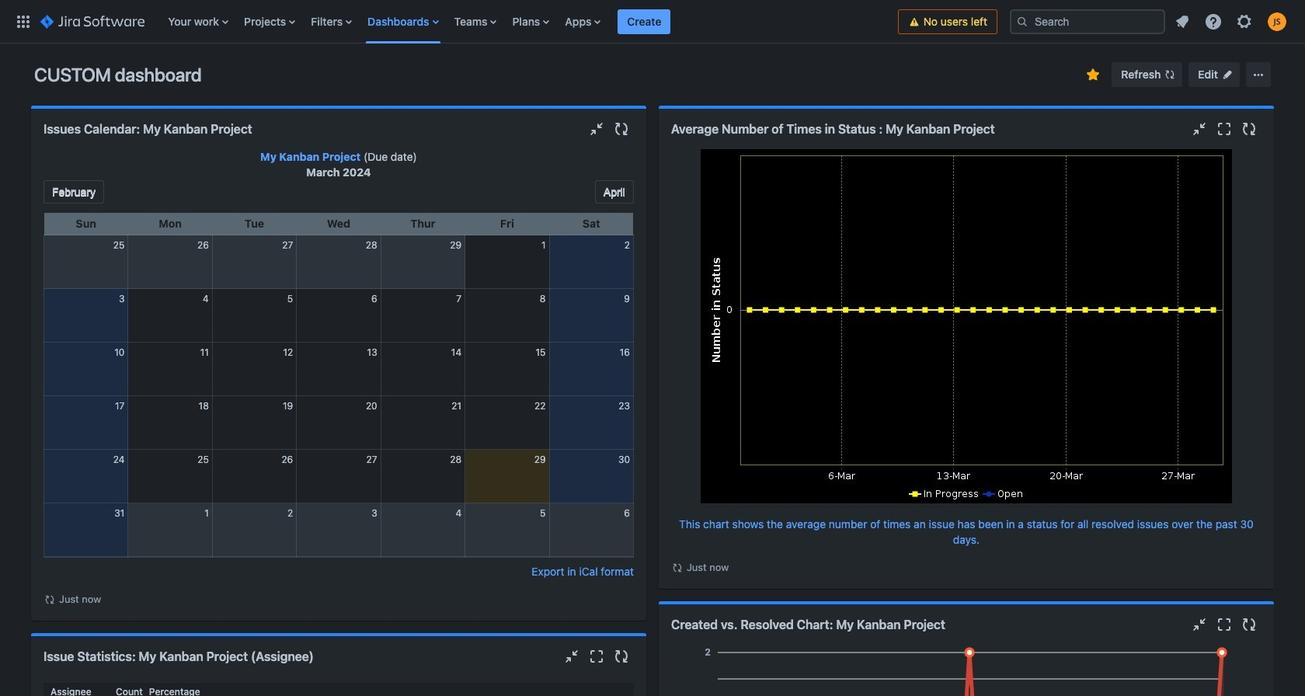 Task type: describe. For each thing, give the bounding box(es) containing it.
primary element
[[9, 0, 898, 43]]

more dashboard actions image
[[1250, 65, 1269, 84]]

1 region from the left
[[44, 149, 634, 608]]

undefined generated chart image image
[[701, 149, 1233, 504]]

star custom dashboard image
[[1085, 65, 1103, 84]]

notifications image
[[1174, 12, 1192, 31]]

last refreshed image
[[44, 594, 56, 607]]

1 horizontal spatial list
[[1169, 7, 1297, 35]]

help image
[[1205, 12, 1224, 31]]

last refreshed image
[[672, 562, 684, 575]]

search image
[[1017, 15, 1029, 28]]

Search field
[[1011, 9, 1166, 34]]



Task type: locate. For each thing, give the bounding box(es) containing it.
list
[[160, 0, 898, 43], [1169, 7, 1297, 35]]

banner
[[0, 0, 1306, 44]]

None search field
[[1011, 9, 1166, 34]]

appswitcher icon image
[[14, 12, 33, 31]]

region
[[44, 149, 634, 608], [672, 149, 1262, 576]]

1 horizontal spatial region
[[672, 149, 1262, 576]]

0 horizontal spatial region
[[44, 149, 634, 608]]

2 region from the left
[[672, 149, 1262, 576]]

0 horizontal spatial list
[[160, 0, 898, 43]]

jira software image
[[40, 12, 145, 31], [40, 12, 145, 31]]

your profile and settings image
[[1269, 12, 1287, 31]]

settings image
[[1236, 12, 1255, 31]]

list item
[[618, 0, 671, 43]]



Task type: vqa. For each thing, say whether or not it's contained in the screenshot.
More dashboard actions ICON
yes



